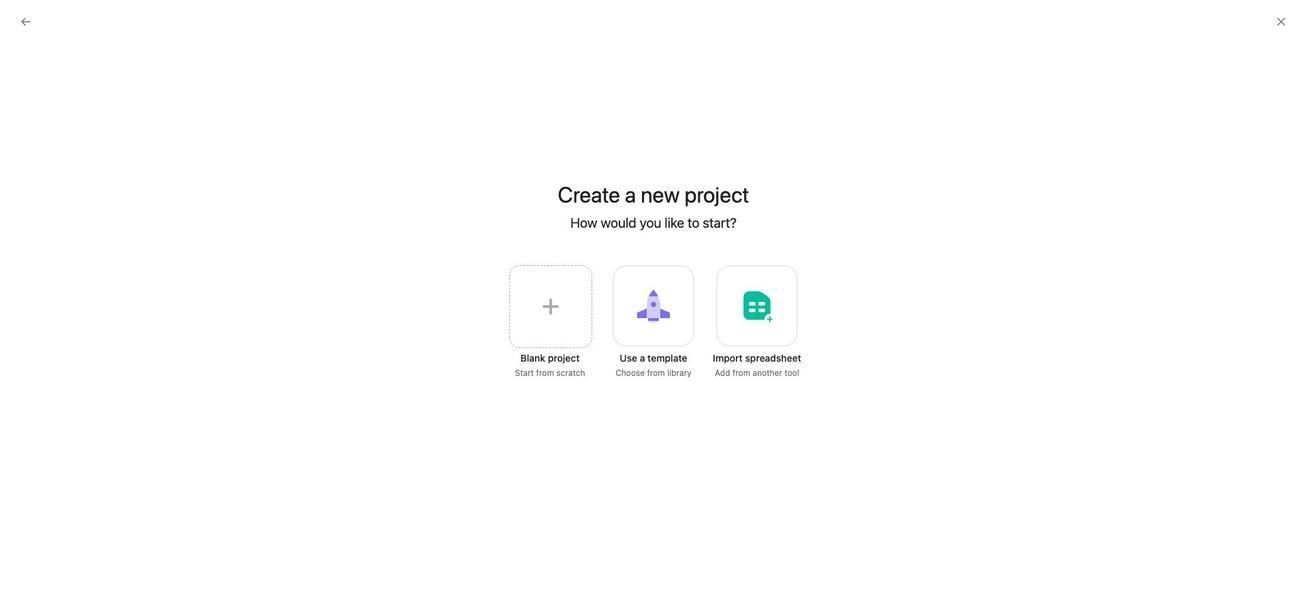 Task type: describe. For each thing, give the bounding box(es) containing it.
1 list item from the top
[[322, 264, 725, 289]]

hide sidebar image
[[18, 11, 29, 22]]

go back image
[[20, 16, 31, 27]]

2 list image from the top
[[766, 346, 783, 363]]

go back image
[[20, 16, 31, 27]]

close image
[[1276, 16, 1287, 27]]

close image
[[1276, 16, 1287, 27]]

5 list item from the top
[[322, 362, 725, 387]]



Task type: vqa. For each thing, say whether or not it's contained in the screenshot.
Update status icon on the top right
no



Task type: locate. For each thing, give the bounding box(es) containing it.
3 list item from the top
[[322, 313, 725, 338]]

0 vertical spatial list image
[[766, 297, 783, 314]]

2 list item from the top
[[322, 289, 725, 313]]

list item
[[322, 264, 725, 289], [322, 289, 725, 313], [322, 313, 725, 338], [322, 338, 725, 362], [322, 362, 725, 387]]

4 list item from the top
[[322, 338, 725, 362]]

1 list image from the top
[[766, 297, 783, 314]]

1 vertical spatial list image
[[766, 346, 783, 363]]

list image
[[766, 297, 783, 314], [766, 346, 783, 363]]



